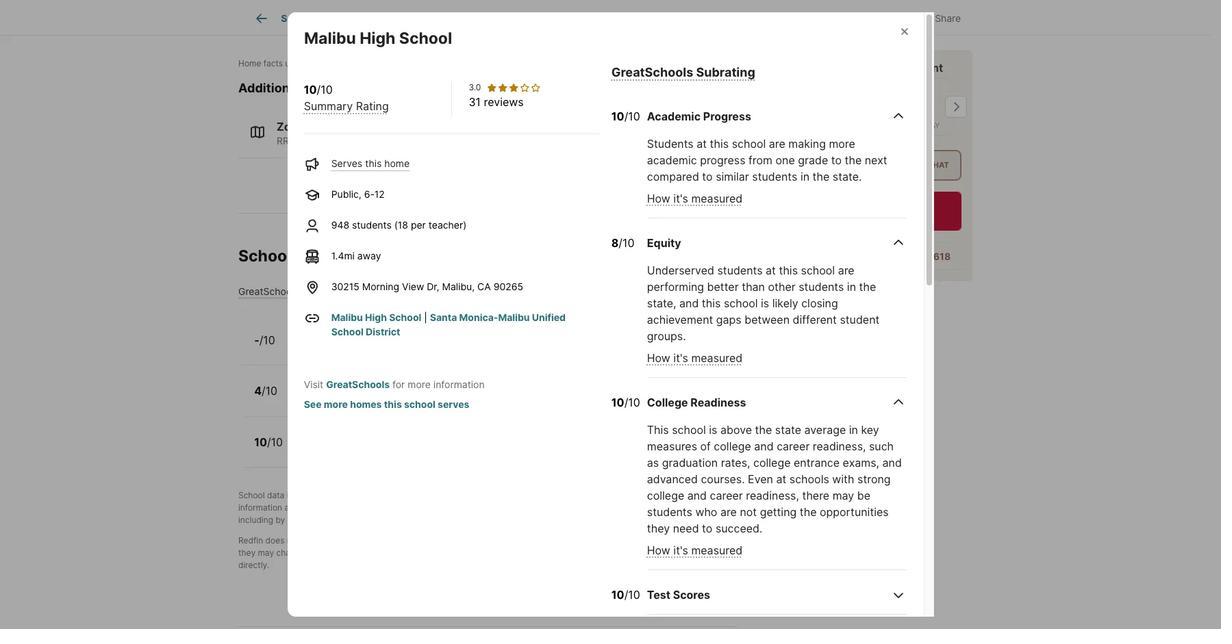 Task type: vqa. For each thing, say whether or not it's contained in the screenshot.
fifth Nov from the left
no



Task type: locate. For each thing, give the bounding box(es) containing it.
1 vertical spatial rating
[[348, 286, 376, 297]]

1 vertical spatial how it's measured link
[[647, 351, 743, 365]]

rating up 'single-'
[[356, 100, 389, 113]]

3 how from the top
[[647, 544, 671, 558]]

greatschools up who
[[670, 491, 722, 501]]

students inside this school is above the state average in key measures of college and career readiness, such as graduation rates, college entrance exams, and advanced courses.  even at schools with strong college and career readiness, there may be students who are not getting the opportunities they need to succeed.
[[647, 506, 693, 519]]

2 horizontal spatial be
[[858, 489, 871, 503]]

4468006012
[[671, 12, 737, 25]]

tab list containing search
[[238, 0, 694, 35]]

1 vertical spatial as
[[331, 503, 340, 514]]

permitted:
[[302, 135, 349, 146]]

0 horizontal spatial is
[[287, 491, 293, 501]]

tour via video chat
[[864, 160, 950, 170]]

santa monica-malibu unified school district
[[331, 312, 566, 338]]

0 horizontal spatial more
[[324, 399, 348, 411]]

how for students at this school are making more academic progress from one grade to the next compared to similar students in the state.
[[647, 192, 671, 206]]

1 horizontal spatial schools
[[633, 503, 662, 514]]

how it's measured link down need
[[647, 544, 743, 558]]

or down use
[[665, 503, 673, 514]]

used
[[632, 536, 651, 547]]

it's down compared at the right top of page
[[674, 192, 689, 206]]

first
[[349, 503, 364, 514]]

0 vertical spatial be
[[858, 489, 871, 503]]

| inside malibu high school dialog
[[424, 312, 428, 324]]

1 horizontal spatial with
[[833, 473, 855, 487]]

1 vertical spatial public,
[[293, 394, 323, 405]]

0 horizontal spatial family,
[[384, 135, 416, 146]]

0 horizontal spatial 4
[[254, 385, 262, 398]]

schools down renters
[[633, 503, 662, 514]]

one
[[776, 153, 796, 167]]

0 horizontal spatial |
[[296, 135, 299, 146]]

equity button
[[647, 224, 908, 262]]

is for state
[[710, 423, 718, 437]]

redfin left premier
[[832, 60, 866, 74]]

as inside 'school service boundaries are intended to be used as a reference only; they may change and are not'
[[653, 536, 662, 547]]

2 • from the left
[[433, 394, 438, 405]]

1 horizontal spatial is
[[710, 423, 718, 437]]

8 /10
[[612, 236, 635, 250]]

serves this home link
[[331, 158, 410, 170]]

and down the , at the bottom
[[388, 503, 403, 514]]

&
[[543, 13, 549, 24]]

0 vertical spatial home
[[385, 158, 410, 170]]

2 it's from the top
[[674, 351, 689, 365]]

0 vertical spatial how
[[647, 192, 671, 206]]

list box
[[770, 150, 962, 180]]

0 vertical spatial summary
[[304, 100, 353, 113]]

1 horizontal spatial redfin
[[498, 491, 523, 501]]

0 vertical spatial or
[[665, 503, 673, 514]]

closing
[[802, 297, 839, 310]]

in left key
[[850, 423, 859, 437]]

rating 3.0 out of 5 element
[[487, 82, 542, 93]]

family,
[[384, 135, 416, 146], [442, 135, 473, 146]]

are inside underserved students at this school are performing better than other students in the state, and this school is likely closing achievement gaps between different student groups.
[[839, 264, 855, 277]]

students left (18
[[352, 220, 392, 231]]

the inside first step, and conduct their own investigation to determine their desired schools or school districts, including by contacting and visiting the schools themselves.
[[378, 516, 391, 526]]

0 horizontal spatial be
[[411, 549, 421, 559]]

be up contact
[[620, 536, 630, 547]]

2 how it's measured from the top
[[647, 351, 743, 365]]

home up 12
[[385, 158, 410, 170]]

at inside underserved students at this school are performing better than other students in the state, and this school is likely closing achievement gaps between different student groups.
[[766, 264, 776, 277]]

0 vertical spatial how it's measured link
[[647, 192, 743, 206]]

endorse
[[302, 536, 334, 547]]

more inside students at this school are making more academic progress from one grade to the next compared to similar students in the state.
[[830, 137, 856, 151]]

information inside , a nonprofit organization. redfin recommends buyers and renters use greatschools information and ratings as a
[[238, 503, 282, 514]]

2 horizontal spatial not
[[740, 506, 757, 519]]

at left 2:00
[[887, 214, 895, 224]]

be down information.
[[411, 549, 421, 559]]

0 horizontal spatial redfin
[[238, 536, 263, 547]]

4 left point
[[254, 385, 262, 398]]

1 their from the left
[[439, 503, 457, 514]]

career up districts,
[[710, 489, 743, 503]]

2 vertical spatial not
[[339, 549, 352, 559]]

as right used
[[653, 536, 662, 547]]

be inside 'school service boundaries are intended to be used as a reference only; they may change and are not'
[[620, 536, 630, 547]]

and
[[680, 297, 699, 310], [755, 440, 774, 454], [883, 456, 903, 470], [688, 489, 707, 503], [607, 491, 621, 501], [285, 503, 299, 514], [388, 503, 403, 514], [331, 516, 346, 526], [308, 549, 322, 559]]

to up contact
[[610, 536, 617, 547]]

1 vertical spatial not
[[287, 536, 300, 547]]

similar
[[716, 170, 750, 184]]

how it's measured down compared at the right top of page
[[647, 192, 743, 206]]

malibu for malibu high school |
[[331, 312, 363, 324]]

zoning rr1 | permitted: single-family, two-family, adu, commercial
[[277, 120, 555, 146]]

1 vertical spatial they
[[238, 549, 256, 559]]

malibu up updated
[[304, 29, 356, 48]]

0 vertical spatial is
[[761, 297, 770, 310]]

None button
[[838, 77, 893, 136], [778, 77, 833, 135], [899, 77, 954, 135], [838, 77, 893, 136], [778, 77, 833, 135], [899, 77, 954, 135]]

1 vertical spatial or
[[336, 536, 344, 547]]

a inside 'school service boundaries are intended to be used as a reference only; they may change and are not'
[[664, 536, 669, 547]]

school service boundaries are intended to be used as a reference only; they may change and are not
[[238, 536, 730, 559]]

1 vertical spatial by
[[332, 491, 342, 501]]

than
[[742, 280, 766, 294]]

2 horizontal spatial is
[[761, 297, 770, 310]]

•
[[344, 394, 349, 405], [433, 394, 438, 405]]

by inside first step, and conduct their own investigation to determine their desired schools or school districts, including by contacting and visiting the schools themselves.
[[276, 516, 285, 526]]

tab list
[[238, 0, 694, 35]]

1 horizontal spatial career
[[777, 440, 810, 454]]

the down there
[[800, 506, 817, 519]]

1 vertical spatial is
[[710, 423, 718, 437]]

1 vertical spatial home
[[405, 394, 430, 405]]

own
[[459, 503, 475, 514]]

tour for tour with a redfin premier agent
[[770, 60, 794, 74]]

high down overview
[[360, 29, 395, 48]]

readiness, up getting
[[747, 489, 800, 503]]

- /10
[[254, 334, 275, 347]]

be
[[858, 489, 871, 503], [620, 536, 630, 547], [411, 549, 421, 559]]

the inside guaranteed to be accurate. to verify school enrollment eligibility, contact the school district directly.
[[639, 549, 652, 559]]

point dume elementary school public, k-5 • serves this home • 0.5mi
[[293, 379, 466, 405]]

readiness,
[[813, 440, 867, 454], [747, 489, 800, 503]]

0 vertical spatial college
[[714, 440, 752, 454]]

state
[[776, 423, 802, 437]]

students at this school are making more academic progress from one grade to the next compared to similar students in the state.
[[647, 137, 888, 184]]

with inside this school is above the state average in key measures of college and career readiness, such as graduation rates, college entrance exams, and advanced courses.  even at schools with strong college and career readiness, there may be students who are not getting the opportunities they need to succeed.
[[833, 473, 855, 487]]

school up of
[[672, 423, 706, 437]]

directly.
[[238, 561, 269, 571]]

school up "gaps" on the right of page
[[724, 297, 758, 310]]

high up district
[[365, 312, 387, 324]]

|
[[296, 135, 299, 146], [424, 312, 428, 324]]

0 vertical spatial more
[[830, 137, 856, 151]]

10 down updated
[[304, 83, 317, 97]]

10 /10 down 4 /10
[[254, 436, 283, 449]]

school up from
[[732, 137, 766, 151]]

student
[[841, 313, 880, 327]]

0 vertical spatial how it's measured
[[647, 192, 743, 206]]

0 vertical spatial readiness,
[[813, 440, 867, 454]]

malibu for malibu middle
[[293, 328, 329, 341]]

3 how it's measured link from the top
[[647, 544, 743, 558]]

school down reference
[[654, 549, 680, 559]]

1 vertical spatial how
[[647, 351, 671, 365]]

school inside this school is above the state average in key measures of college and career readiness, such as graduation rates, college entrance exams, and advanced courses.  even at schools with strong college and career readiness, there may be students who are not getting the opportunities they need to succeed.
[[672, 423, 706, 437]]

1 horizontal spatial or
[[665, 503, 673, 514]]

2 family, from the left
[[442, 135, 473, 146]]

home down 'for'
[[405, 394, 430, 405]]

exams,
[[843, 456, 880, 470]]

measured for readiness
[[692, 544, 743, 558]]

morning
[[362, 281, 400, 293]]

0 vertical spatial they
[[647, 522, 670, 536]]

redfin
[[832, 60, 866, 74], [498, 491, 523, 501], [238, 536, 263, 547]]

how it's measured down need
[[647, 544, 743, 558]]

accurate.
[[423, 549, 460, 559]]

schools down conduct
[[393, 516, 423, 526]]

home inside "point dume elementary school public, k-5 • serves this home • 0.5mi"
[[405, 394, 430, 405]]

is right "data"
[[287, 491, 293, 501]]

getting
[[760, 506, 797, 519]]

is up between
[[761, 297, 770, 310]]

2 vertical spatial be
[[411, 549, 421, 559]]

0 horizontal spatial may
[[258, 549, 274, 559]]

the left state
[[756, 423, 773, 437]]

summary rating link
[[304, 100, 389, 113]]

1 horizontal spatial •
[[433, 394, 438, 405]]

be inside guaranteed to be accurate. to verify school enrollment eligibility, contact the school district directly.
[[411, 549, 421, 559]]

how
[[647, 192, 671, 206], [647, 351, 671, 365], [647, 544, 671, 558]]

tour up academic progress dropdown button
[[770, 60, 794, 74]]

college up even
[[754, 456, 791, 470]]

malibu middle
[[293, 328, 368, 341]]

malibu high school link
[[331, 312, 422, 324]]

advanced
[[647, 473, 698, 487]]

and up 'contacting'
[[285, 503, 299, 514]]

10 /10 left 'academic'
[[612, 110, 641, 123]]

or inside first step, and conduct their own investigation to determine their desired schools or school districts, including by contacting and visiting the schools themselves.
[[665, 503, 673, 514]]

may up the opportunities
[[833, 489, 855, 503]]

next
[[865, 153, 888, 167]]

90265
[[494, 281, 524, 293]]

schools left 4468006012
[[630, 13, 668, 24]]

greatschools subrating link
[[612, 65, 756, 80]]

is inside this school is above the state average in key measures of college and career readiness, such as graduation rates, college entrance exams, and advanced courses.  even at schools with strong college and career readiness, there may be students who are not getting the opportunities they need to succeed.
[[710, 423, 718, 437]]

ca
[[478, 281, 491, 293]]

in inside students at this school are making more academic progress from one grade to the next compared to similar students in the state.
[[801, 170, 810, 184]]

1 how it's measured from the top
[[647, 192, 743, 206]]

family, left two-
[[384, 135, 416, 146]]

more down 'dume'
[[324, 399, 348, 411]]

1 horizontal spatial public,
[[331, 189, 362, 200]]

equity
[[647, 236, 682, 250]]

4 inside 4 saturday
[[904, 92, 920, 122]]

not up change
[[287, 536, 300, 547]]

2:00
[[897, 214, 914, 224]]

0 vertical spatial public,
[[331, 189, 362, 200]]

and up achievement
[[680, 297, 699, 310]]

0 vertical spatial may
[[833, 489, 855, 503]]

is for greatschools
[[287, 491, 293, 501]]

/10
[[317, 83, 333, 97], [625, 110, 641, 123], [619, 236, 635, 250], [259, 334, 275, 347], [262, 385, 278, 398], [625, 396, 641, 410], [267, 436, 283, 449], [625, 589, 641, 602]]

the down step,
[[378, 516, 391, 526]]

2 how from the top
[[647, 351, 671, 365]]

0 vertical spatial schools
[[630, 13, 668, 24]]

public, 6-12
[[331, 189, 385, 200]]

how it's measured link
[[647, 192, 743, 206], [647, 351, 743, 365], [647, 544, 743, 558]]

public, inside malibu high school dialog
[[331, 189, 362, 200]]

eligibility,
[[569, 549, 605, 559]]

high for malibu high school
[[360, 29, 395, 48]]

are
[[770, 137, 786, 151], [839, 264, 855, 277], [721, 506, 737, 519], [558, 536, 571, 547], [324, 549, 337, 559]]

history
[[568, 13, 599, 24]]

redfin does not endorse or guarantee this information.
[[238, 536, 451, 547]]

2 measured from the top
[[692, 351, 743, 365]]

10 left 'academic'
[[612, 110, 625, 123]]

1 horizontal spatial information
[[434, 379, 485, 391]]

1 measured from the top
[[692, 192, 743, 206]]

1 horizontal spatial not
[[339, 549, 352, 559]]

as down measures
[[647, 456, 659, 470]]

at right even
[[777, 473, 787, 487]]

tour for tour via video chat
[[864, 160, 885, 170]]

how it's measured link for academic
[[647, 192, 743, 206]]

school data is provided by greatschools
[[238, 491, 396, 501]]

not
[[740, 506, 757, 519], [287, 536, 300, 547], [339, 549, 352, 559]]

1 vertical spatial summary
[[302, 286, 345, 297]]

it's for this school is above the state average in key measures of college and career readiness, such as graduation rates, college entrance exams, and advanced courses.  even at schools with strong college and career readiness, there may be students who are not getting the opportunities they need to succeed.
[[674, 544, 689, 558]]

0 vertical spatial 4
[[904, 92, 920, 122]]

2 vertical spatial college
[[647, 489, 685, 503]]

1 vertical spatial information
[[238, 503, 282, 514]]

elementary
[[357, 379, 418, 392]]

greatschools up 'academic'
[[612, 65, 694, 80]]

with down exams,
[[833, 473, 855, 487]]

the up state. at the top right of the page
[[845, 153, 862, 167]]

0 horizontal spatial information
[[238, 503, 282, 514]]

0 vertical spatial rating
[[356, 100, 389, 113]]

two-
[[418, 135, 442, 146]]

above
[[721, 423, 753, 437]]

contact
[[608, 549, 637, 559]]

3 how it's measured from the top
[[647, 544, 743, 558]]

school
[[399, 29, 452, 48], [389, 312, 422, 324], [331, 326, 364, 338], [421, 379, 458, 392], [238, 491, 265, 501], [453, 536, 480, 547]]

be up the opportunities
[[858, 489, 871, 503]]

2 vertical spatial more
[[324, 399, 348, 411]]

1 vertical spatial serves
[[352, 394, 383, 405]]

(424)
[[877, 250, 904, 262]]

students up than
[[718, 264, 763, 277]]

malibu inside santa monica-malibu unified school district
[[498, 312, 530, 324]]

this school is above the state average in key measures of college and career readiness, such as graduation rates, college entrance exams, and advanced courses.  even at schools with strong college and career readiness, there may be students who are not getting the opportunities they need to succeed.
[[647, 423, 903, 536]]

rr1
[[277, 135, 294, 146]]

0 vertical spatial redfin
[[832, 60, 866, 74]]

2 horizontal spatial by
[[332, 491, 342, 501]]

to up state. at the top right of the page
[[832, 153, 842, 167]]

• left "0.5mi"
[[433, 394, 438, 405]]

4 for saturday
[[904, 92, 920, 122]]

1 horizontal spatial may
[[833, 489, 855, 503]]

how it's measured link down compared at the right top of page
[[647, 192, 743, 206]]

high
[[360, 29, 395, 48], [365, 312, 387, 324]]

at up other
[[766, 264, 776, 277]]

home facts updated by
[[238, 58, 332, 69]]

with
[[797, 60, 820, 74], [833, 473, 855, 487]]

how down groups.
[[647, 351, 671, 365]]

schools up greatschools summary rating on the left
[[238, 247, 300, 266]]

0 horizontal spatial by
[[276, 516, 285, 526]]

0 horizontal spatial schools
[[393, 516, 423, 526]]

0 vertical spatial |
[[296, 135, 299, 146]]

1 horizontal spatial family,
[[442, 135, 473, 146]]

2 vertical spatial by
[[276, 516, 285, 526]]

1 vertical spatial measured
[[692, 351, 743, 365]]

students down 'one'
[[753, 170, 798, 184]]

1 vertical spatial be
[[620, 536, 630, 547]]

1 horizontal spatial readiness,
[[813, 440, 867, 454]]

sale
[[521, 13, 540, 24]]

0 vertical spatial measured
[[692, 192, 743, 206]]

it's for students at this school are making more academic progress from one grade to the next compared to similar students in the state.
[[674, 192, 689, 206]]

not inside this school is above the state average in key measures of college and career readiness, such as graduation rates, college entrance exams, and advanced courses.  even at schools with strong college and career readiness, there may be students who are not getting the opportunities they need to succeed.
[[740, 506, 757, 519]]

as inside this school is above the state average in key measures of college and career readiness, such as graduation rates, college entrance exams, and advanced courses.  even at schools with strong college and career readiness, there may be students who are not getting the opportunities they need to succeed.
[[647, 456, 659, 470]]

0 vertical spatial schools
[[790, 473, 830, 487]]

10 /10 summary rating
[[304, 83, 389, 113]]

by up the does
[[276, 516, 285, 526]]

at inside this school is above the state average in key measures of college and career readiness, such as graduation rates, college entrance exams, and advanced courses.  even at schools with strong college and career readiness, there may be students who are not getting the opportunities they need to succeed.
[[777, 473, 787, 487]]

/10 left 'academic'
[[625, 110, 641, 123]]

1 horizontal spatial schools
[[630, 13, 668, 24]]

• right '5'
[[344, 394, 349, 405]]

it's for underserved students at this school are performing better than other students in the state, and this school is likely closing achievement gaps between different student groups.
[[674, 351, 689, 365]]

2 vertical spatial is
[[287, 491, 293, 501]]

3 it's from the top
[[674, 544, 689, 558]]

/10 up summary rating link
[[317, 83, 333, 97]]

details
[[460, 13, 490, 24]]

schools inside tab
[[630, 13, 668, 24]]

in up student
[[848, 280, 857, 294]]

2 vertical spatial as
[[653, 536, 662, 547]]

not up succeed.
[[740, 506, 757, 519]]

and inside 'school service boundaries are intended to be used as a reference only; they may change and are not'
[[308, 549, 322, 559]]

it's down need
[[674, 544, 689, 558]]

0 horizontal spatial public,
[[293, 394, 323, 405]]

malibu up middle
[[331, 312, 363, 324]]

0 vertical spatial as
[[647, 456, 659, 470]]

reference
[[671, 536, 709, 547]]

4 /10
[[254, 385, 278, 398]]

0 vertical spatial with
[[797, 60, 820, 74]]

high inside malibu high school element
[[360, 29, 395, 48]]

serves down 'single-'
[[331, 158, 363, 170]]

rating
[[356, 100, 389, 113], [348, 286, 376, 297]]

2 vertical spatial it's
[[674, 544, 689, 558]]

next image
[[946, 95, 968, 117]]

1 vertical spatial readiness,
[[747, 489, 800, 503]]

schools up there
[[790, 473, 830, 487]]

serves inside "point dume elementary school public, k-5 • serves this home • 0.5mi"
[[352, 394, 383, 405]]

may inside 'school service boundaries are intended to be used as a reference only; they may change and are not'
[[258, 549, 274, 559]]

summary down resources
[[304, 100, 353, 113]]

are up 'one'
[[770, 137, 786, 151]]

greatschools summary rating link
[[238, 286, 376, 297]]

1 how it's measured link from the top
[[647, 192, 743, 206]]

1 vertical spatial redfin
[[498, 491, 523, 501]]

0 vertical spatial information
[[434, 379, 485, 391]]

as right ratings
[[331, 503, 340, 514]]

courses.
[[701, 473, 745, 487]]

1 vertical spatial more
[[408, 379, 431, 391]]

they up used
[[647, 522, 670, 536]]

see more homes this school serves
[[304, 399, 470, 411]]

college
[[714, 440, 752, 454], [754, 456, 791, 470], [647, 489, 685, 503]]

0 vertical spatial serves
[[331, 158, 363, 170]]

1 vertical spatial college
[[754, 456, 791, 470]]

0 horizontal spatial they
[[238, 549, 256, 559]]

1 vertical spatial it's
[[674, 351, 689, 365]]

their
[[439, 503, 457, 514], [581, 503, 599, 514]]

the
[[845, 153, 862, 167], [813, 170, 830, 184], [860, 280, 877, 294], [756, 423, 773, 437], [800, 506, 817, 519], [378, 516, 391, 526], [639, 549, 652, 559]]

2 vertical spatial measured
[[692, 544, 743, 558]]

first step, and conduct their own investigation to determine their desired schools or school districts, including by contacting and visiting the schools themselves.
[[238, 503, 736, 526]]

entrance
[[794, 456, 840, 470]]

how it's measured link down groups.
[[647, 351, 743, 365]]

0 horizontal spatial with
[[797, 60, 820, 74]]

3 measured from the top
[[692, 544, 743, 558]]

from
[[749, 153, 773, 167]]

2 vertical spatial how it's measured
[[647, 544, 743, 558]]

school inside "point dume elementary school public, k-5 • serves this home • 0.5mi"
[[421, 379, 458, 392]]

1 vertical spatial high
[[365, 312, 387, 324]]

are up enrollment
[[558, 536, 571, 547]]

not down redfin does not endorse or guarantee this information.
[[339, 549, 352, 559]]

search link
[[254, 10, 314, 27]]

1 how from the top
[[647, 192, 671, 206]]

summary inside 10 /10 summary rating
[[304, 100, 353, 113]]

school left "data"
[[238, 491, 265, 501]]

school up to
[[453, 536, 480, 547]]

step,
[[366, 503, 386, 514]]

share button
[[905, 3, 973, 31]]

0 horizontal spatial readiness,
[[747, 489, 800, 503]]

serves
[[331, 158, 363, 170], [352, 394, 383, 405]]

redfin inside , a nonprofit organization. redfin recommends buyers and renters use greatschools information and ratings as a
[[498, 491, 523, 501]]

how for this school is above the state average in key measures of college and career readiness, such as graduation rates, college entrance exams, and advanced courses.  even at schools with strong college and career readiness, there may be students who are not getting the opportunities they need to succeed.
[[647, 544, 671, 558]]

information up the including
[[238, 503, 282, 514]]

| right rr1
[[296, 135, 299, 146]]

0 vertical spatial it's
[[674, 192, 689, 206]]

does
[[266, 536, 285, 547]]

1 vertical spatial may
[[258, 549, 274, 559]]

1 it's from the top
[[674, 192, 689, 206]]

as inside , a nonprofit organization. redfin recommends buyers and renters use greatschools information and ratings as a
[[331, 503, 340, 514]]

0 vertical spatial not
[[740, 506, 757, 519]]

their up themselves.
[[439, 503, 457, 514]]

list box containing tour in person
[[770, 150, 962, 180]]

2 vertical spatial schools
[[393, 516, 423, 526]]

school inside first step, and conduct their own investigation to determine their desired schools or school districts, including by contacting and visiting the schools themselves.
[[675, 503, 701, 514]]

2 vertical spatial how
[[647, 544, 671, 558]]

at inside button
[[887, 214, 895, 224]]

| left santa
[[424, 312, 428, 324]]

a left reference
[[664, 536, 669, 547]]

by right provided at the left
[[332, 491, 342, 501]]



Task type: describe. For each thing, give the bounding box(es) containing it.
conduct
[[405, 503, 437, 514]]

need
[[673, 522, 699, 536]]

4 for /10
[[254, 385, 262, 398]]

tour in person
[[779, 160, 843, 170]]

via
[[887, 160, 901, 170]]

serves inside malibu high school dialog
[[331, 158, 363, 170]]

intended
[[573, 536, 607, 547]]

and inside underserved students at this school are performing better than other students in the state, and this school is likely closing achievement gaps between different student groups.
[[680, 297, 699, 310]]

greatschools link
[[326, 379, 390, 391]]

to inside this school is above the state average in key measures of college and career readiness, such as graduation rates, college entrance exams, and advanced courses.  even at schools with strong college and career readiness, there may be students who are not getting the opportunities they need to succeed.
[[703, 522, 713, 536]]

1 • from the left
[[344, 394, 349, 405]]

greatschools up the homes
[[326, 379, 390, 391]]

test scores button
[[647, 576, 908, 615]]

1 family, from the left
[[384, 135, 416, 146]]

students up closing
[[799, 280, 845, 294]]

test
[[647, 589, 671, 602]]

for
[[393, 379, 405, 391]]

person
[[812, 160, 843, 170]]

single-
[[352, 135, 384, 146]]

students
[[647, 137, 694, 151]]

scores
[[673, 589, 711, 602]]

schools inside this school is above the state average in key measures of college and career readiness, such as graduation rates, college entrance exams, and advanced courses.  even at schools with strong college and career readiness, there may be students who are not getting the opportunities they need to succeed.
[[790, 473, 830, 487]]

/10 left college
[[625, 396, 641, 410]]

school up closing
[[802, 264, 836, 277]]

guaranteed to be accurate. to verify school enrollment eligibility, contact the school district directly.
[[238, 549, 709, 571]]

better
[[708, 280, 739, 294]]

provided
[[296, 491, 330, 501]]

to inside guaranteed to be accurate. to verify school enrollment eligibility, contact the school district directly.
[[401, 549, 409, 559]]

home inside malibu high school dialog
[[385, 158, 410, 170]]

available:
[[823, 214, 859, 224]]

be inside this school is above the state average in key measures of college and career readiness, such as graduation rates, college entrance exams, and advanced courses.  even at schools with strong college and career readiness, there may be students who are not getting the opportunities they need to succeed.
[[858, 489, 871, 503]]

rating inside 10 /10 summary rating
[[356, 100, 389, 113]]

view
[[402, 281, 424, 293]]

31 reviews
[[469, 96, 524, 109]]

academic
[[647, 110, 701, 123]]

measures
[[647, 440, 698, 454]]

3.0
[[469, 82, 481, 93]]

this inside "point dume elementary school public, k-5 • serves this home • 0.5mi"
[[386, 394, 402, 405]]

0 vertical spatial by
[[320, 58, 330, 69]]

property details tab
[[403, 2, 505, 35]]

at inside students at this school are making more academic progress from one grade to the next compared to similar students in the state.
[[697, 137, 707, 151]]

search
[[281, 13, 314, 24]]

students inside students at this school are making more academic progress from one grade to the next compared to similar students in the state.
[[753, 170, 798, 184]]

greatschools summary rating
[[238, 286, 376, 297]]

investigation
[[478, 503, 527, 514]]

1 vertical spatial schools
[[633, 503, 662, 514]]

is inside underserved students at this school are performing better than other students in the state, and this school is likely closing achievement gaps between different student groups.
[[761, 297, 770, 310]]

data
[[267, 491, 285, 501]]

underserved
[[647, 264, 715, 277]]

k-
[[326, 394, 335, 405]]

school inside 'school service boundaries are intended to be used as a reference only; they may change and are not'
[[453, 536, 480, 547]]

x-
[[862, 12, 872, 24]]

such
[[870, 440, 894, 454]]

school up district
[[389, 312, 422, 324]]

and up even
[[755, 440, 774, 454]]

next
[[803, 214, 821, 224]]

measured for progress
[[692, 192, 743, 206]]

to inside 'school service boundaries are intended to be used as a reference only; they may change and are not'
[[610, 536, 617, 547]]

/10 down 4 /10
[[267, 436, 283, 449]]

30215 morning view dr, malibu, ca 90265
[[331, 281, 524, 293]]

10 left college
[[612, 396, 625, 410]]

10 /10 left test
[[612, 589, 641, 602]]

only;
[[711, 536, 730, 547]]

succeed.
[[716, 522, 763, 536]]

next available: today at 2:00 pm button
[[770, 191, 962, 230]]

other
[[769, 280, 796, 294]]

10 down 4 /10
[[254, 436, 267, 449]]

schools tab
[[615, 2, 683, 35]]

middle
[[331, 328, 368, 341]]

of
[[701, 440, 711, 454]]

0 horizontal spatial schools
[[238, 247, 300, 266]]

overview
[[345, 13, 387, 24]]

2 their from the left
[[581, 503, 599, 514]]

school down 'for'
[[404, 399, 436, 411]]

apn
[[495, 12, 517, 25]]

how it's measured link for college
[[647, 544, 743, 558]]

10 inside 10 /10 summary rating
[[304, 83, 317, 97]]

high for malibu high school |
[[365, 312, 387, 324]]

share
[[936, 12, 962, 24]]

1 horizontal spatial college
[[714, 440, 752, 454]]

they inside this school is above the state average in key measures of college and career readiness, such as graduation rates, college entrance exams, and advanced courses.  even at schools with strong college and career readiness, there may be students who are not getting the opportunities they need to succeed.
[[647, 522, 670, 536]]

| inside zoning rr1 | permitted: single-family, two-family, adu, commercial
[[296, 135, 299, 146]]

a left first
[[342, 503, 347, 514]]

malibu,
[[442, 281, 475, 293]]

a left premier
[[823, 60, 829, 74]]

and up desired
[[607, 491, 621, 501]]

including
[[238, 516, 273, 526]]

likely
[[773, 297, 799, 310]]

between
[[745, 313, 790, 327]]

greatschools inside , a nonprofit organization. redfin recommends buyers and renters use greatschools information and ratings as a
[[670, 491, 722, 501]]

1
[[476, 12, 481, 25]]

0 horizontal spatial career
[[710, 489, 743, 503]]

dr,
[[427, 281, 440, 293]]

are inside students at this school are making more academic progress from one grade to the next compared to similar students in the state.
[[770, 137, 786, 151]]

may inside this school is above the state average in key measures of college and career readiness, such as graduation rates, college entrance exams, and advanced courses.  even at schools with strong college and career readiness, there may be students who are not getting the opportunities they need to succeed.
[[833, 489, 855, 503]]

how it's measured for academic
[[647, 192, 743, 206]]

0 vertical spatial career
[[777, 440, 810, 454]]

the down person
[[813, 170, 830, 184]]

to inside first step, and conduct their own investigation to determine their desired schools or school districts, including by contacting and visiting the schools themselves.
[[529, 503, 537, 514]]

school down service on the left bottom of the page
[[498, 549, 523, 559]]

today
[[862, 214, 885, 224]]

this
[[647, 423, 669, 437]]

10 /10 left college
[[612, 396, 641, 410]]

performing
[[647, 280, 705, 294]]

and down such
[[883, 456, 903, 470]]

/10 inside 10 /10 summary rating
[[317, 83, 333, 97]]

this inside students at this school are making more academic progress from one grade to the next compared to similar students in the state.
[[710, 137, 729, 151]]

greatschools up - /10
[[238, 286, 299, 297]]

different
[[793, 313, 837, 327]]

0 horizontal spatial not
[[287, 536, 300, 547]]

8
[[612, 236, 619, 250]]

achievement
[[647, 313, 714, 327]]

they inside 'school service boundaries are intended to be used as a reference only; they may change and are not'
[[238, 549, 256, 559]]

point
[[293, 379, 321, 392]]

college readiness
[[647, 396, 747, 410]]

information.
[[405, 536, 451, 547]]

district
[[366, 326, 401, 338]]

school down property
[[399, 29, 452, 48]]

public, inside "point dume elementary school public, k-5 • serves this home • 0.5mi"
[[293, 394, 323, 405]]

school inside santa monica-malibu unified school district
[[331, 326, 364, 338]]

a right the , at the bottom
[[401, 491, 405, 501]]

,
[[396, 491, 398, 501]]

verify
[[474, 549, 496, 559]]

/10 left test
[[625, 589, 641, 602]]

/10 left point
[[262, 385, 278, 398]]

sale & tax history tab
[[505, 2, 615, 35]]

in inside this school is above the state average in key measures of college and career readiness, such as graduation rates, college entrance exams, and advanced courses.  even at schools with strong college and career readiness, there may be students who are not getting the opportunities they need to succeed.
[[850, 423, 859, 437]]

are inside this school is above the state average in key measures of college and career readiness, such as graduation rates, college entrance exams, and advanced courses.  even at schools with strong college and career readiness, there may be students who are not getting the opportunities they need to succeed.
[[721, 506, 737, 519]]

greatschools up step,
[[344, 491, 396, 501]]

property
[[418, 13, 457, 24]]

home
[[238, 58, 261, 69]]

not inside 'school service boundaries are intended to be used as a reference only; they may change and are not'
[[339, 549, 352, 559]]

malibu high school element
[[304, 13, 469, 49]]

how it's measured for college
[[647, 544, 743, 558]]

subrating
[[697, 65, 756, 80]]

to down 'progress'
[[703, 170, 713, 184]]

underserved students at this school are performing better than other students in the state, and this school is likely closing achievement gaps between different student groups.
[[647, 264, 880, 343]]

and up who
[[688, 489, 707, 503]]

boundaries
[[513, 536, 556, 547]]

malibu for malibu high school
[[304, 29, 356, 48]]

see
[[304, 399, 322, 411]]

in right 'one'
[[802, 160, 810, 170]]

/10 left equity
[[619, 236, 635, 250]]

/10 up 4 /10
[[259, 334, 275, 347]]

2 horizontal spatial college
[[754, 456, 791, 470]]

next available: today at 2:00 pm
[[803, 214, 929, 224]]

commercial
[[501, 135, 555, 146]]

-
[[254, 334, 259, 347]]

themselves.
[[425, 516, 472, 526]]

2 how it's measured link from the top
[[647, 351, 743, 365]]

progress
[[701, 153, 746, 167]]

x-out
[[862, 12, 888, 24]]

and up redfin does not endorse or guarantee this information.
[[331, 516, 346, 526]]

10 left test
[[612, 589, 625, 602]]

visiting
[[348, 516, 376, 526]]

enrollment
[[526, 549, 567, 559]]

progress
[[704, 110, 752, 123]]

the inside underserved students at this school are performing better than other students in the state, and this school is likely closing achievement gaps between different student groups.
[[860, 280, 877, 294]]

2 vertical spatial redfin
[[238, 536, 263, 547]]

adu,
[[476, 135, 499, 146]]

information inside malibu high school dialog
[[434, 379, 485, 391]]

service
[[482, 536, 510, 547]]

overview tab
[[329, 2, 403, 35]]

in inside underserved students at this school are performing better than other students in the state, and this school is likely closing achievement gaps between different student groups.
[[848, 280, 857, 294]]

are down endorse
[[324, 549, 337, 559]]

31
[[469, 96, 481, 109]]

tour for tour in person
[[779, 160, 800, 170]]

school inside students at this school are making more academic progress from one grade to the next compared to similar students in the state.
[[732, 137, 766, 151]]

how for underserved students at this school are performing better than other students in the state, and this school is likely closing achievement gaps between different student groups.
[[647, 351, 671, 365]]

malibu high school dialog
[[288, 13, 934, 630]]

buyers
[[578, 491, 604, 501]]

serves this home
[[331, 158, 410, 170]]

(424) 297-5618
[[877, 250, 952, 262]]



